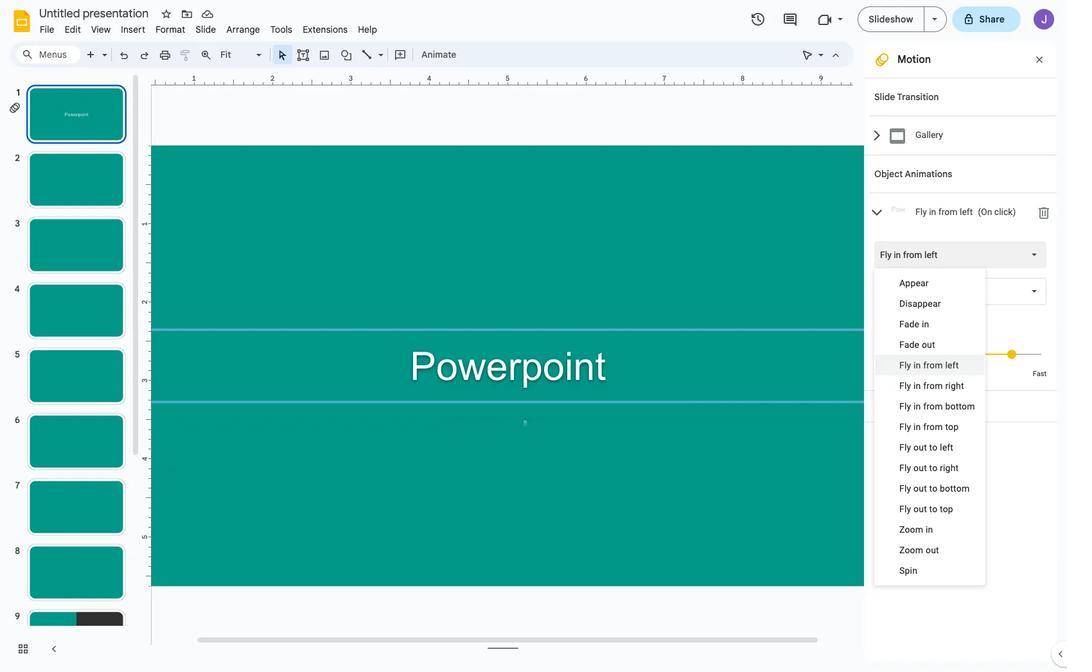 Task type: describe. For each thing, give the bounding box(es) containing it.
fly inside tab
[[916, 207, 927, 217]]

to for right
[[930, 463, 938, 474]]

fly out to bottom
[[900, 484, 970, 494]]

slide for slide
[[196, 24, 216, 35]]

tab inside object animations tab list
[[869, 193, 1057, 232]]

in inside tab
[[929, 207, 936, 217]]

format
[[156, 24, 185, 35]]

format menu item
[[150, 22, 190, 37]]

select line image
[[375, 46, 384, 51]]

list box containing appear
[[875, 269, 986, 586]]

Menus field
[[16, 46, 80, 64]]

animation
[[912, 401, 955, 413]]

from up fly in from right
[[924, 360, 943, 371]]

paragraph
[[907, 322, 948, 332]]

out for zoom out
[[926, 546, 939, 556]]

fade for fade in
[[900, 319, 920, 330]]

add
[[892, 401, 909, 413]]

insert
[[121, 24, 145, 35]]

top for fly out to top
[[940, 504, 954, 515]]

from down animation
[[924, 422, 943, 432]]

fly in from left (on click)
[[916, 207, 1016, 217]]

insert image image
[[317, 46, 332, 64]]

object animations
[[875, 168, 952, 180]]

menu bar banner
[[0, 0, 1067, 673]]

fly in from left inside tab panel
[[880, 250, 938, 260]]

mode and view toolbar
[[797, 42, 846, 67]]

disappear
[[900, 299, 941, 309]]

file
[[40, 24, 54, 35]]

left up fly out to right
[[940, 443, 954, 453]]

fly out to top
[[900, 504, 954, 515]]

view
[[91, 24, 111, 35]]

presentation options image
[[932, 18, 937, 21]]

fly in from top
[[900, 422, 959, 432]]

motion section
[[864, 42, 1057, 662]]

Zoom text field
[[218, 46, 254, 64]]

top for fly in from top
[[945, 422, 959, 432]]

medium button
[[931, 370, 988, 378]]

slide for slide transition
[[875, 91, 895, 103]]

from inside option
[[903, 250, 922, 260]]

bottom for fly in from bottom
[[945, 402, 975, 412]]

by paragraph
[[895, 322, 948, 332]]

to for bottom
[[930, 484, 938, 494]]

transition
[[897, 91, 939, 103]]

navigation inside motion application
[[0, 73, 141, 673]]

slide menu item
[[190, 22, 221, 37]]

arrange
[[226, 24, 260, 35]]

gallery
[[916, 130, 943, 140]]

from inside tab
[[939, 207, 958, 217]]

share button
[[952, 6, 1021, 32]]

insert menu item
[[116, 22, 150, 37]]

edit
[[65, 24, 81, 35]]

out for fly out to right
[[914, 463, 927, 474]]

zoom for zoom in
[[900, 525, 924, 535]]



Task type: vqa. For each thing, say whether or not it's contained in the screenshot.
the By paragraph 'option'
yes



Task type: locate. For each thing, give the bounding box(es) containing it.
menu bar inside menu bar banner
[[35, 17, 382, 38]]

in right add
[[914, 402, 921, 412]]

main toolbar
[[80, 45, 463, 64]]

fly in from left up fly in from right
[[900, 360, 959, 371]]

in down disappear
[[922, 319, 929, 330]]

to
[[930, 443, 938, 453], [930, 463, 938, 474], [930, 484, 938, 494], [930, 504, 938, 515]]

Rename text field
[[35, 5, 156, 21]]

left up fly in from right
[[945, 360, 959, 371]]

add animation
[[892, 401, 955, 413]]

spin
[[900, 566, 918, 576]]

to up fly out to bottom
[[930, 463, 938, 474]]

animate
[[422, 49, 456, 60]]

out for fade out
[[922, 340, 935, 350]]

in down add animation button
[[914, 422, 921, 432]]

tab panel inside object animations tab list
[[868, 232, 1057, 391]]

share
[[980, 13, 1005, 25]]

from left the (on
[[939, 207, 958, 217]]

top down fly out to bottom
[[940, 504, 954, 515]]

arrange menu item
[[221, 22, 265, 37]]

slide transition
[[875, 91, 939, 103]]

bottom down medium button
[[945, 402, 975, 412]]

out for fly out to left
[[914, 443, 927, 453]]

gallery tab
[[869, 116, 1057, 155]]

right
[[945, 381, 964, 391], [940, 463, 959, 474]]

to up fly out to right
[[930, 443, 938, 453]]

click)
[[995, 207, 1016, 217]]

fly in from left list box
[[875, 242, 1047, 269]]

out down 'fly out to left'
[[914, 463, 927, 474]]

bottom
[[945, 402, 975, 412], [940, 484, 970, 494]]

navigation
[[0, 73, 141, 673]]

0 vertical spatial bottom
[[945, 402, 975, 412]]

zoom up spin
[[900, 546, 924, 556]]

appear
[[900, 278, 929, 289]]

fade for fade out
[[900, 340, 920, 350]]

motion
[[898, 53, 931, 66]]

by
[[895, 322, 905, 332]]

left
[[960, 207, 973, 217], [925, 250, 938, 260], [945, 360, 959, 371], [940, 443, 954, 453]]

in
[[929, 207, 936, 217], [894, 250, 901, 260], [922, 319, 929, 330], [914, 360, 921, 371], [914, 381, 921, 391], [914, 402, 921, 412], [914, 422, 921, 432], [926, 525, 933, 535]]

out
[[922, 340, 935, 350], [914, 443, 927, 453], [914, 463, 927, 474], [914, 484, 927, 494], [914, 504, 927, 515], [926, 546, 939, 556]]

out down "zoom in"
[[926, 546, 939, 556]]

tab containing fly in from left
[[869, 193, 1057, 232]]

motion application
[[0, 0, 1067, 673]]

1 zoom from the top
[[900, 525, 924, 535]]

0 vertical spatial zoom
[[900, 525, 924, 535]]

left left the (on
[[960, 207, 973, 217]]

bottom down fly out to right
[[940, 484, 970, 494]]

play button
[[875, 433, 925, 456]]

slideshow
[[869, 13, 913, 25]]

out up fly out to top
[[914, 484, 927, 494]]

fast
[[1033, 370, 1047, 378]]

list box
[[875, 269, 986, 586]]

slider
[[875, 339, 1047, 369]]

fly inside option
[[880, 250, 892, 260]]

fly in from left option
[[880, 249, 938, 262]]

left inside tab
[[960, 207, 973, 217]]

0 vertical spatial fly in from left
[[880, 250, 938, 260]]

to for top
[[930, 504, 938, 515]]

file menu item
[[35, 22, 60, 37]]

new slide with layout image
[[99, 46, 107, 51]]

right for fly out to right
[[940, 463, 959, 474]]

zoom out
[[900, 546, 939, 556]]

menu bar
[[35, 17, 382, 38]]

out right 'play'
[[914, 443, 927, 453]]

in down animations
[[929, 207, 936, 217]]

extensions menu item
[[298, 22, 353, 37]]

3 to from the top
[[930, 484, 938, 494]]

slideshow button
[[858, 6, 924, 32]]

zoom for zoom out
[[900, 546, 924, 556]]

fly out to right
[[900, 463, 959, 474]]

0 vertical spatial top
[[945, 422, 959, 432]]

fly in from left
[[880, 250, 938, 260], [900, 360, 959, 371]]

add animation button
[[875, 399, 964, 414]]

fade
[[900, 319, 920, 330], [900, 340, 920, 350]]

from
[[939, 207, 958, 217], [903, 250, 922, 260], [924, 360, 943, 371], [924, 381, 943, 391], [924, 402, 943, 412], [924, 422, 943, 432]]

top down "fly in from bottom"
[[945, 422, 959, 432]]

slide left "transition" on the top of the page
[[875, 91, 895, 103]]

2 to from the top
[[930, 463, 938, 474]]

to for left
[[930, 443, 938, 453]]

0 vertical spatial slide
[[196, 24, 216, 35]]

out up "zoom in"
[[914, 504, 927, 515]]

right for fly in from right
[[945, 381, 964, 391]]

1 vertical spatial fly in from left
[[900, 360, 959, 371]]

fade out
[[900, 340, 935, 350]]

duration element
[[875, 339, 1047, 378]]

tools menu item
[[265, 22, 298, 37]]

tab panel containing fly in from left
[[868, 232, 1057, 391]]

play
[[891, 439, 909, 450]]

slide inside motion 'section'
[[875, 91, 895, 103]]

in up appear
[[894, 250, 901, 260]]

object animations tab list
[[864, 155, 1057, 391]]

right up fly out to bottom
[[940, 463, 959, 474]]

to down fly out to right
[[930, 484, 938, 494]]

from up animation
[[924, 381, 943, 391]]

fly
[[916, 207, 927, 217], [880, 250, 892, 260], [900, 360, 911, 371], [900, 381, 911, 391], [900, 402, 911, 412], [900, 422, 911, 432], [900, 443, 911, 453], [900, 463, 911, 474], [900, 484, 911, 494], [900, 504, 911, 515]]

Zoom field
[[217, 46, 267, 64]]

help menu item
[[353, 22, 382, 37]]

slide inside menu item
[[196, 24, 216, 35]]

0 horizontal spatial slide
[[196, 24, 216, 35]]

2 fade from the top
[[900, 340, 920, 350]]

out down paragraph
[[922, 340, 935, 350]]

fade down the by
[[900, 340, 920, 350]]

fast button
[[1033, 370, 1047, 378]]

1 to from the top
[[930, 443, 938, 453]]

1 vertical spatial zoom
[[900, 546, 924, 556]]

medium
[[947, 370, 973, 378]]

tools
[[270, 24, 292, 35]]

tab
[[869, 193, 1057, 232]]

fade in
[[900, 319, 929, 330]]

1 vertical spatial slide
[[875, 91, 895, 103]]

help
[[358, 24, 377, 35]]

1 horizontal spatial slide
[[875, 91, 895, 103]]

left up appear
[[925, 250, 938, 260]]

1 vertical spatial bottom
[[940, 484, 970, 494]]

in up add animation button
[[914, 381, 921, 391]]

1 vertical spatial fade
[[900, 340, 920, 350]]

slider inside tab panel
[[875, 339, 1047, 369]]

to down fly out to bottom
[[930, 504, 938, 515]]

out for fly out to top
[[914, 504, 927, 515]]

tab panel
[[868, 232, 1057, 391]]

fly in from bottom
[[900, 402, 975, 412]]

from down fly in from right
[[924, 402, 943, 412]]

slide
[[196, 24, 216, 35], [875, 91, 895, 103]]

top
[[945, 422, 959, 432], [940, 504, 954, 515]]

animate button
[[416, 45, 462, 64]]

from up appear
[[903, 250, 922, 260]]

0 vertical spatial fade
[[900, 319, 920, 330]]

out for fly out to bottom
[[914, 484, 927, 494]]

object
[[875, 168, 903, 180]]

(on
[[978, 207, 992, 217]]

in down fly out to top
[[926, 525, 933, 535]]

slow button
[[875, 370, 890, 378]]

right down medium
[[945, 381, 964, 391]]

bottom for fly out to bottom
[[940, 484, 970, 494]]

zoom up 'zoom out'
[[900, 525, 924, 535]]

2 zoom from the top
[[900, 546, 924, 556]]

slow
[[875, 370, 890, 378]]

fly in from right
[[900, 381, 964, 391]]

zoom
[[900, 525, 924, 535], [900, 546, 924, 556]]

4 to from the top
[[930, 504, 938, 515]]

fly out to left
[[900, 443, 954, 453]]

edit menu item
[[60, 22, 86, 37]]

slide right format
[[196, 24, 216, 35]]

view menu item
[[86, 22, 116, 37]]

By paragraph checkbox
[[875, 321, 887, 332]]

in inside option
[[894, 250, 901, 260]]

fly in from left up appear
[[880, 250, 938, 260]]

1 vertical spatial top
[[940, 504, 954, 515]]

animations
[[905, 168, 952, 180]]

zoom in
[[900, 525, 933, 535]]

1 fade from the top
[[900, 319, 920, 330]]

left inside option
[[925, 250, 938, 260]]

fade up fade out
[[900, 319, 920, 330]]

1 vertical spatial right
[[940, 463, 959, 474]]

shape image
[[339, 46, 354, 64]]

0 vertical spatial right
[[945, 381, 964, 391]]

extensions
[[303, 24, 348, 35]]

in down fade out
[[914, 360, 921, 371]]

menu bar containing file
[[35, 17, 382, 38]]

Star checkbox
[[157, 5, 175, 23]]



